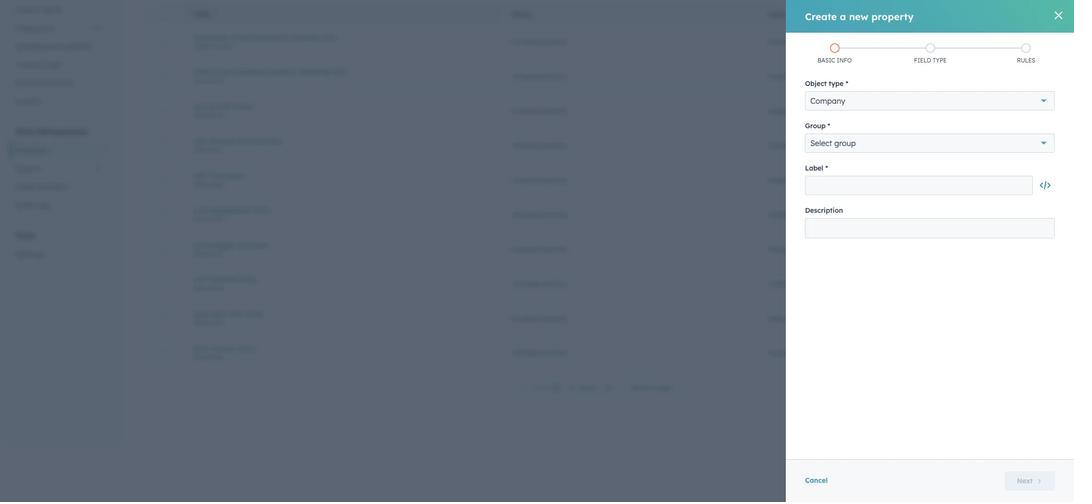 Task type: locate. For each thing, give the bounding box(es) containing it.
5 last from the top
[[193, 241, 207, 249]]

engagement
[[209, 206, 252, 215]]

5 hubspot from the top
[[768, 176, 796, 184]]

of inside campaign of last booking in meetings tool single-line text
[[230, 33, 237, 42]]

5 company from the top
[[512, 176, 543, 184]]

tool
[[324, 33, 337, 42], [332, 68, 345, 76]]

& inside users & teams 'link'
[[35, 6, 40, 14]]

0 horizontal spatial next
[[193, 344, 209, 353]]

8 company activity from the top
[[512, 280, 568, 288]]

date of last meeting booked in meetings tool button
[[193, 68, 489, 76]]

1 vertical spatial &
[[41, 79, 45, 87]]

0 horizontal spatial last
[[220, 68, 232, 76]]

2 company activity from the top
[[512, 72, 568, 81]]

last inside last modified date date picker
[[193, 275, 207, 284]]

last left meeting
[[220, 68, 232, 76]]

privacy & consent
[[15, 79, 73, 87]]

company activity for last contacted
[[512, 176, 568, 184]]

marketplace
[[15, 42, 55, 51]]

downloads
[[57, 42, 92, 51]]

7 company activity from the top
[[512, 245, 568, 254]]

press to sort. element inside "used in" button
[[1036, 11, 1040, 19]]

6 picker from the top
[[208, 250, 224, 257]]

0 vertical spatial 0
[[1036, 176, 1040, 184]]

5 activity from the top
[[544, 176, 568, 184]]

2 vertical spatial &
[[40, 183, 45, 191]]

objects
[[15, 164, 40, 173]]

next activity date button
[[193, 344, 489, 353]]

4 last from the top
[[193, 206, 207, 215]]

2 press to sort. image from the left
[[1036, 11, 1040, 17]]

0 vertical spatial &
[[35, 6, 40, 14]]

1 horizontal spatial next
[[581, 384, 597, 393]]

activity for last
[[209, 102, 235, 111]]

hubspot for last activity date
[[768, 106, 796, 115]]

next right 2
[[581, 384, 597, 393]]

1 horizontal spatial last
[[239, 33, 251, 42]]

press to sort. image right in
[[1036, 11, 1040, 17]]

1 activity from the top
[[544, 37, 568, 46]]

2 press to sort. element from the left
[[807, 11, 811, 19]]

tracking
[[15, 61, 42, 69]]

1 horizontal spatial 1
[[1036, 107, 1040, 115]]

integrations button
[[10, 19, 108, 37]]

& left export
[[40, 183, 45, 191]]

press to sort. element for used in
[[1036, 11, 1040, 19]]

activity inside next activity date date picker
[[211, 344, 237, 353]]

last inside the last contacted date picker
[[193, 171, 207, 180]]

2 picker from the top
[[208, 111, 224, 118]]

1 horizontal spatial press to sort. element
[[807, 11, 811, 19]]

tool down campaign of last booking in meetings tool button
[[332, 68, 345, 76]]

activity for next activity date
[[544, 349, 568, 357]]

name
[[193, 11, 210, 18]]

activity
[[209, 102, 235, 111], [211, 344, 237, 353]]

9 picker from the top
[[208, 354, 224, 361]]

logs
[[34, 201, 49, 210]]

1 press to sort. image from the left
[[807, 11, 811, 17]]

in right booked
[[291, 68, 297, 76]]

by
[[797, 11, 804, 18]]

last for last logged call date
[[193, 241, 207, 249]]

last inside last booked meeting date date picker
[[193, 137, 207, 145]]

press to sort. image
[[807, 11, 811, 17], [1036, 11, 1040, 17]]

3 last from the top
[[193, 171, 207, 180]]

hubspot
[[768, 37, 796, 46], [768, 72, 796, 81], [768, 106, 796, 115], [768, 141, 796, 150], [768, 176, 796, 184], [768, 210, 796, 219], [768, 245, 796, 254], [768, 280, 796, 288], [768, 314, 796, 323], [768, 349, 796, 357]]

2 horizontal spatial press to sort. element
[[1036, 11, 1040, 19]]

1 horizontal spatial 1 button
[[1036, 107, 1040, 115]]

next inside next button
[[581, 384, 597, 393]]

picker inside next activity date date picker
[[208, 354, 224, 361]]

picker down contacted at left
[[208, 181, 224, 188]]

press to sort. element for group
[[536, 11, 539, 19]]

2 hubspot from the top
[[768, 72, 796, 81]]

last inside last activity date date picker
[[193, 102, 207, 111]]

1 vertical spatial 0
[[1036, 210, 1040, 219]]

booked
[[264, 68, 289, 76]]

1 press to sort. element from the left
[[536, 11, 539, 19]]

4 company from the top
[[512, 141, 543, 150]]

1 last from the top
[[193, 102, 207, 111]]

1 vertical spatial of
[[211, 68, 218, 76]]

4 company activity from the top
[[512, 141, 568, 150]]

4 hubspot from the top
[[768, 141, 796, 150]]

next down last open task date date picker
[[193, 344, 209, 353]]

activity for last activity date
[[544, 106, 568, 115]]

0 vertical spatial 1
[[1036, 107, 1040, 115]]

2 0 from the top
[[1036, 210, 1040, 219]]

created by
[[768, 11, 804, 18]]

0 vertical spatial 1 button
[[1036, 107, 1040, 115]]

used in
[[1008, 11, 1033, 18]]

1 vertical spatial next
[[581, 384, 597, 393]]

&
[[35, 6, 40, 14], [41, 79, 45, 87], [40, 183, 45, 191]]

next activity date date picker
[[193, 344, 255, 361]]

picker down modified on the bottom left of page
[[208, 284, 224, 292]]

0 vertical spatial meetings
[[291, 33, 322, 42]]

1 vertical spatial 1 button
[[551, 382, 561, 395]]

picker down logged
[[208, 250, 224, 257]]

1 hubspot from the top
[[768, 37, 796, 46]]

hubspot for date of last meeting booked in meetings tool
[[768, 72, 796, 81]]

1 0 from the top
[[1036, 176, 1040, 184]]

of down line
[[211, 68, 218, 76]]

last contacted date picker
[[193, 171, 244, 188]]

tools element
[[10, 230, 108, 373]]

next
[[193, 344, 209, 353], [581, 384, 597, 393]]

press to sort. element inside group button
[[536, 11, 539, 19]]

7 company from the top
[[512, 245, 543, 254]]

7 last from the top
[[193, 310, 207, 318]]

press to sort. element for created by
[[807, 11, 811, 19]]

4 activity from the top
[[544, 141, 568, 150]]

meetings inside campaign of last booking in meetings tool single-line text
[[291, 33, 322, 42]]

1 company from the top
[[512, 37, 543, 46]]

company activity for last activity date
[[512, 106, 568, 115]]

9 activity from the top
[[544, 314, 568, 323]]

activity for last contacted
[[544, 176, 568, 184]]

company activity for campaign of last booking in meetings tool
[[512, 37, 568, 46]]

10 company from the top
[[512, 349, 543, 357]]

1 vertical spatial in
[[291, 68, 297, 76]]

press to sort. element
[[536, 11, 539, 19], [807, 11, 811, 19], [1036, 11, 1040, 19]]

10 activity from the top
[[544, 349, 568, 357]]

tool down name button
[[324, 33, 337, 42]]

activity down last open task date date picker
[[211, 344, 237, 353]]

1 horizontal spatial of
[[230, 33, 237, 42]]

name button
[[181, 3, 500, 24]]

data management element
[[10, 126, 108, 214]]

9 company activity from the top
[[512, 314, 568, 323]]

open
[[209, 310, 227, 318]]

pagination navigation
[[514, 382, 618, 395]]

teams
[[42, 6, 62, 14]]

export
[[47, 183, 68, 191]]

activity for last engagement date
[[544, 210, 568, 219]]

activity
[[544, 37, 568, 46], [544, 72, 568, 81], [544, 106, 568, 115], [544, 141, 568, 150], [544, 176, 568, 184], [544, 210, 568, 219], [544, 245, 568, 254], [544, 280, 568, 288], [544, 314, 568, 323], [544, 349, 568, 357]]

last
[[239, 33, 251, 42], [220, 68, 232, 76]]

0 vertical spatial activity
[[209, 102, 235, 111]]

tracking code link
[[10, 56, 108, 74]]

marketplace downloads link
[[10, 37, 108, 56]]

contacted
[[209, 171, 244, 180]]

1 button
[[1036, 107, 1040, 115], [551, 382, 561, 395]]

meetings link
[[10, 245, 108, 263]]

privacy
[[15, 79, 39, 87]]

0 vertical spatial tool
[[324, 33, 337, 42]]

8 company from the top
[[512, 280, 543, 288]]

next inside next activity date date picker
[[193, 344, 209, 353]]

press to sort. element right 'by'
[[807, 11, 811, 19]]

6 company from the top
[[512, 210, 543, 219]]

5 company activity from the top
[[512, 176, 568, 184]]

last inside campaign of last booking in meetings tool single-line text
[[239, 33, 251, 42]]

hubspot for last open task date
[[768, 314, 796, 323]]

6 hubspot from the top
[[768, 210, 796, 219]]

meetings inside date of last meeting booked in meetings tool date picker
[[299, 68, 330, 76]]

picker down the open
[[208, 319, 224, 326]]

press to sort. element inside created by button
[[807, 11, 811, 19]]

company activity for last logged call date
[[512, 245, 568, 254]]

privacy & consent link
[[10, 74, 108, 92]]

3 picker from the top
[[208, 146, 224, 153]]

of
[[230, 33, 237, 42], [211, 68, 218, 76]]

0 vertical spatial of
[[230, 33, 237, 42]]

activity for date of last meeting booked in meetings tool
[[544, 72, 568, 81]]

picker up booked
[[208, 111, 224, 118]]

in
[[1026, 11, 1033, 18]]

company for campaign of last booking in meetings tool
[[512, 37, 543, 46]]

activity for last open task date
[[544, 314, 568, 323]]

& inside privacy & consent link
[[41, 79, 45, 87]]

1 vertical spatial 1
[[554, 384, 558, 393]]

& right privacy
[[41, 79, 45, 87]]

press to sort. image inside created by button
[[807, 11, 811, 17]]

9 company from the top
[[512, 314, 543, 323]]

picker down engagement
[[208, 215, 224, 222]]

page
[[655, 384, 672, 392]]

date of last meeting booked in meetings tool date picker
[[193, 68, 345, 84]]

0 horizontal spatial 1 button
[[551, 382, 561, 395]]

& inside import & export link
[[40, 183, 45, 191]]

security link
[[10, 92, 108, 111]]

6 last from the top
[[193, 275, 207, 284]]

group
[[512, 11, 533, 18]]

company activity for date of last meeting booked in meetings tool
[[512, 72, 568, 81]]

last left booking
[[239, 33, 251, 42]]

picker inside last activity date date picker
[[208, 111, 224, 118]]

activity inside last activity date date picker
[[209, 102, 235, 111]]

of for date
[[211, 68, 218, 76]]

meetings
[[291, 33, 322, 42], [299, 68, 330, 76]]

8 picker from the top
[[208, 319, 224, 326]]

in inside campaign of last booking in meetings tool single-line text
[[283, 33, 289, 42]]

tracking code
[[15, 61, 61, 69]]

4 picker from the top
[[208, 181, 224, 188]]

6 company activity from the top
[[512, 210, 568, 219]]

in right booking
[[283, 33, 289, 42]]

3 hubspot from the top
[[768, 106, 796, 115]]

0 horizontal spatial 1
[[554, 384, 558, 393]]

tab panel containing campaign of last booking in meetings tool
[[140, 0, 1060, 405]]

last inside date of last meeting booked in meetings tool date picker
[[220, 68, 232, 76]]

2 company from the top
[[512, 72, 543, 81]]

picker inside last booked meeting date date picker
[[208, 146, 224, 153]]

0 horizontal spatial press to sort. element
[[536, 11, 539, 19]]

3 company from the top
[[512, 106, 543, 115]]

company activity for last booked meeting date
[[512, 141, 568, 150]]

1 company activity from the top
[[512, 37, 568, 46]]

1 vertical spatial tool
[[332, 68, 345, 76]]

1 vertical spatial meetings
[[299, 68, 330, 76]]

in
[[283, 33, 289, 42], [291, 68, 297, 76]]

tab panel
[[140, 0, 1060, 405]]

last for last engagement date
[[193, 206, 207, 215]]

0 horizontal spatial press to sort. image
[[807, 11, 811, 17]]

10 per page button
[[625, 378, 685, 398]]

date
[[193, 68, 209, 76], [193, 77, 206, 84], [237, 102, 253, 111], [193, 111, 206, 118], [266, 137, 282, 145], [193, 146, 206, 153], [193, 181, 206, 188], [254, 206, 270, 215], [193, 215, 206, 222], [252, 241, 268, 249], [193, 250, 206, 257], [241, 275, 257, 284], [193, 284, 206, 292], [247, 310, 263, 318], [193, 319, 206, 326], [239, 344, 255, 353], [193, 354, 206, 361]]

7 activity from the top
[[544, 245, 568, 254]]

1
[[1036, 107, 1040, 115], [554, 384, 558, 393]]

3 press to sort. element from the left
[[1036, 11, 1040, 19]]

2
[[571, 384, 574, 393]]

1 picker from the top
[[208, 77, 224, 84]]

picker inside last open task date date picker
[[208, 319, 224, 326]]

2 activity from the top
[[544, 72, 568, 81]]

1 horizontal spatial in
[[291, 68, 297, 76]]

hubspot for last booked meeting date
[[768, 141, 796, 150]]

audit logs link
[[10, 196, 108, 214]]

3 activity from the top
[[544, 106, 568, 115]]

10 hubspot from the top
[[768, 349, 796, 357]]

picker up last activity date date picker
[[208, 77, 224, 84]]

0 horizontal spatial of
[[211, 68, 218, 76]]

meetings right booked
[[299, 68, 330, 76]]

6 activity from the top
[[544, 210, 568, 219]]

company
[[512, 37, 543, 46], [512, 72, 543, 81], [512, 106, 543, 115], [512, 141, 543, 150], [512, 176, 543, 184], [512, 210, 543, 219], [512, 245, 543, 254], [512, 280, 543, 288], [512, 314, 543, 323], [512, 349, 543, 357]]

10 company activity from the top
[[512, 349, 568, 357]]

tool inside campaign of last booking in meetings tool single-line text
[[324, 33, 337, 42]]

picker
[[208, 77, 224, 84], [208, 111, 224, 118], [208, 146, 224, 153], [208, 181, 224, 188], [208, 215, 224, 222], [208, 250, 224, 257], [208, 284, 224, 292], [208, 319, 224, 326], [208, 354, 224, 361]]

press to sort. image inside "used in" button
[[1036, 11, 1040, 17]]

meetings right booking
[[291, 33, 322, 42]]

last inside last open task date date picker
[[193, 310, 207, 318]]

company activity for next activity date
[[512, 349, 568, 357]]

data management
[[15, 127, 87, 137]]

press to sort. element right group
[[536, 11, 539, 19]]

call
[[237, 241, 250, 249]]

campaign of last booking in meetings tool single-line text
[[193, 33, 337, 49]]

1 vertical spatial last
[[220, 68, 232, 76]]

0 horizontal spatial in
[[283, 33, 289, 42]]

tool inside date of last meeting booked in meetings tool date picker
[[332, 68, 345, 76]]

tools
[[15, 231, 35, 240]]

2 last from the top
[[193, 137, 207, 145]]

0 vertical spatial in
[[283, 33, 289, 42]]

used in button
[[994, 3, 1052, 24]]

of up text
[[230, 33, 237, 42]]

9 hubspot from the top
[[768, 314, 796, 323]]

0 for last engagement date
[[1036, 210, 1040, 219]]

10
[[632, 384, 640, 392]]

1 horizontal spatial press to sort. image
[[1036, 11, 1040, 17]]

activity up booked
[[209, 102, 235, 111]]

7 hubspot from the top
[[768, 245, 796, 254]]

users & teams
[[15, 6, 62, 14]]

8 activity from the top
[[544, 280, 568, 288]]

3 company activity from the top
[[512, 106, 568, 115]]

7 picker from the top
[[208, 284, 224, 292]]

import & export
[[15, 183, 68, 191]]

import & export link
[[10, 178, 108, 196]]

of inside date of last meeting booked in meetings tool date picker
[[211, 68, 218, 76]]

8 hubspot from the top
[[768, 280, 796, 288]]

management
[[37, 127, 87, 137]]

0
[[1036, 176, 1040, 184], [1036, 210, 1040, 219]]

company activity for last modified date
[[512, 280, 568, 288]]

activity for last booked meeting date
[[544, 141, 568, 150]]

0 vertical spatial next
[[193, 344, 209, 353]]

press to sort. element right in
[[1036, 11, 1040, 19]]

press to sort. image right 'by'
[[807, 11, 811, 17]]

picker down booked
[[208, 146, 224, 153]]

created by button
[[757, 3, 994, 24]]

last open task date date picker
[[193, 310, 263, 326]]

activity for next
[[211, 344, 237, 353]]

last inside last logged call date date picker
[[193, 241, 207, 249]]

picker down last open task date date picker
[[208, 354, 224, 361]]

5 picker from the top
[[208, 215, 224, 222]]

last inside last engagement date date picker
[[193, 206, 207, 215]]

1 vertical spatial activity
[[211, 344, 237, 353]]

& right users
[[35, 6, 40, 14]]

last
[[193, 102, 207, 111], [193, 137, 207, 145], [193, 171, 207, 180], [193, 206, 207, 215], [193, 241, 207, 249], [193, 275, 207, 284], [193, 310, 207, 318]]

0 vertical spatial last
[[239, 33, 251, 42]]



Task type: describe. For each thing, give the bounding box(es) containing it.
picker inside date of last meeting booked in meetings tool date picker
[[208, 77, 224, 84]]

audit
[[15, 201, 32, 210]]

& for export
[[40, 183, 45, 191]]

last contacted button
[[193, 171, 489, 180]]

activity for campaign of last booking in meetings tool
[[544, 37, 568, 46]]

hubspot for last modified date
[[768, 280, 796, 288]]

campaign
[[193, 33, 228, 42]]

company for last activity date
[[512, 106, 543, 115]]

last for last booked meeting date
[[193, 137, 207, 145]]

users
[[15, 6, 33, 14]]

last modified date date picker
[[193, 275, 257, 292]]

company for last open task date
[[512, 314, 543, 323]]

last for last contacted
[[193, 171, 207, 180]]

single-
[[193, 42, 212, 49]]

data
[[15, 127, 34, 137]]

import
[[15, 183, 38, 191]]

picker inside last engagement date date picker
[[208, 215, 224, 222]]

code
[[44, 61, 61, 69]]

press to sort. image for created by
[[807, 11, 811, 17]]

2 button
[[567, 382, 578, 395]]

last for meeting
[[220, 68, 232, 76]]

meetings
[[15, 250, 44, 259]]

next for next activity date date picker
[[193, 344, 209, 353]]

hubspot for last logged call date
[[768, 245, 796, 254]]

company activity for last open task date
[[512, 314, 568, 323]]

hubspot for campaign of last booking in meetings tool
[[768, 37, 796, 46]]

last for last modified date
[[193, 275, 207, 284]]

activity for last modified date
[[544, 280, 568, 288]]

modified
[[209, 275, 239, 284]]

next for next
[[581, 384, 597, 393]]

text
[[223, 42, 233, 49]]

press to sort. image for used in
[[1036, 11, 1040, 17]]

& for consent
[[41, 79, 45, 87]]

meeting
[[237, 137, 264, 145]]

properties
[[15, 146, 48, 155]]

group button
[[500, 3, 757, 24]]

last for last open task date
[[193, 310, 207, 318]]

of for campaign
[[230, 33, 237, 42]]

in inside date of last meeting booked in meetings tool date picker
[[291, 68, 297, 76]]

users & teams link
[[10, 1, 108, 19]]

booked
[[209, 137, 235, 145]]

task
[[229, 310, 245, 318]]

last logged call date button
[[193, 241, 489, 249]]

properties link
[[10, 141, 108, 160]]

last logged call date date picker
[[193, 241, 268, 257]]

last booked meeting date button
[[193, 137, 489, 145]]

prev
[[533, 384, 548, 393]]

company for last engagement date
[[512, 210, 543, 219]]

last activity date date picker
[[193, 102, 253, 118]]

hubspot for last engagement date
[[768, 210, 796, 219]]

company for next activity date
[[512, 349, 543, 357]]

press to sort. image
[[536, 11, 539, 17]]

last modified date button
[[193, 275, 489, 284]]

last for booking
[[239, 33, 251, 42]]

& for teams
[[35, 6, 40, 14]]

company for last logged call date
[[512, 245, 543, 254]]

security
[[15, 97, 41, 106]]

marketplace downloads
[[15, 42, 92, 51]]

audit logs
[[15, 201, 49, 210]]

line
[[212, 42, 221, 49]]

10 per page
[[632, 384, 672, 392]]

picker inside last modified date date picker
[[208, 284, 224, 292]]

last open task date button
[[193, 310, 489, 318]]

hubspot for last contacted
[[768, 176, 796, 184]]

last engagement date button
[[193, 206, 489, 215]]

hubspot for next activity date
[[768, 349, 796, 357]]

consent
[[47, 79, 73, 87]]

date inside the last contacted date picker
[[193, 181, 206, 188]]

prev button
[[514, 382, 551, 395]]

company for last booked meeting date
[[512, 141, 543, 150]]

last booked meeting date date picker
[[193, 137, 282, 153]]

last engagement date date picker
[[193, 206, 270, 222]]

company for last modified date
[[512, 280, 543, 288]]

company for last contacted
[[512, 176, 543, 184]]

per
[[642, 384, 653, 392]]

used
[[1008, 11, 1024, 18]]

created
[[768, 11, 795, 18]]

company for date of last meeting booked in meetings tool
[[512, 72, 543, 81]]

meeting
[[234, 68, 262, 76]]

objects button
[[10, 160, 108, 178]]

activity for last logged call date
[[544, 245, 568, 254]]

picker inside last logged call date date picker
[[208, 250, 224, 257]]

1 inside pagination navigation
[[554, 384, 558, 393]]

campaign of last booking in meetings tool button
[[193, 33, 489, 42]]

ascending sort. press to sort descending. element
[[213, 11, 217, 19]]

integrations
[[15, 24, 55, 33]]

logged
[[209, 241, 235, 249]]

ascending sort. press to sort descending. image
[[213, 11, 217, 17]]

booking
[[253, 33, 281, 42]]

company activity for last engagement date
[[512, 210, 568, 219]]

last activity date button
[[193, 102, 489, 111]]

last for last activity date
[[193, 102, 207, 111]]

next button
[[578, 382, 618, 395]]

0 for last contacted
[[1036, 176, 1040, 184]]

picker inside the last contacted date picker
[[208, 181, 224, 188]]



Task type: vqa. For each thing, say whether or not it's contained in the screenshot.


